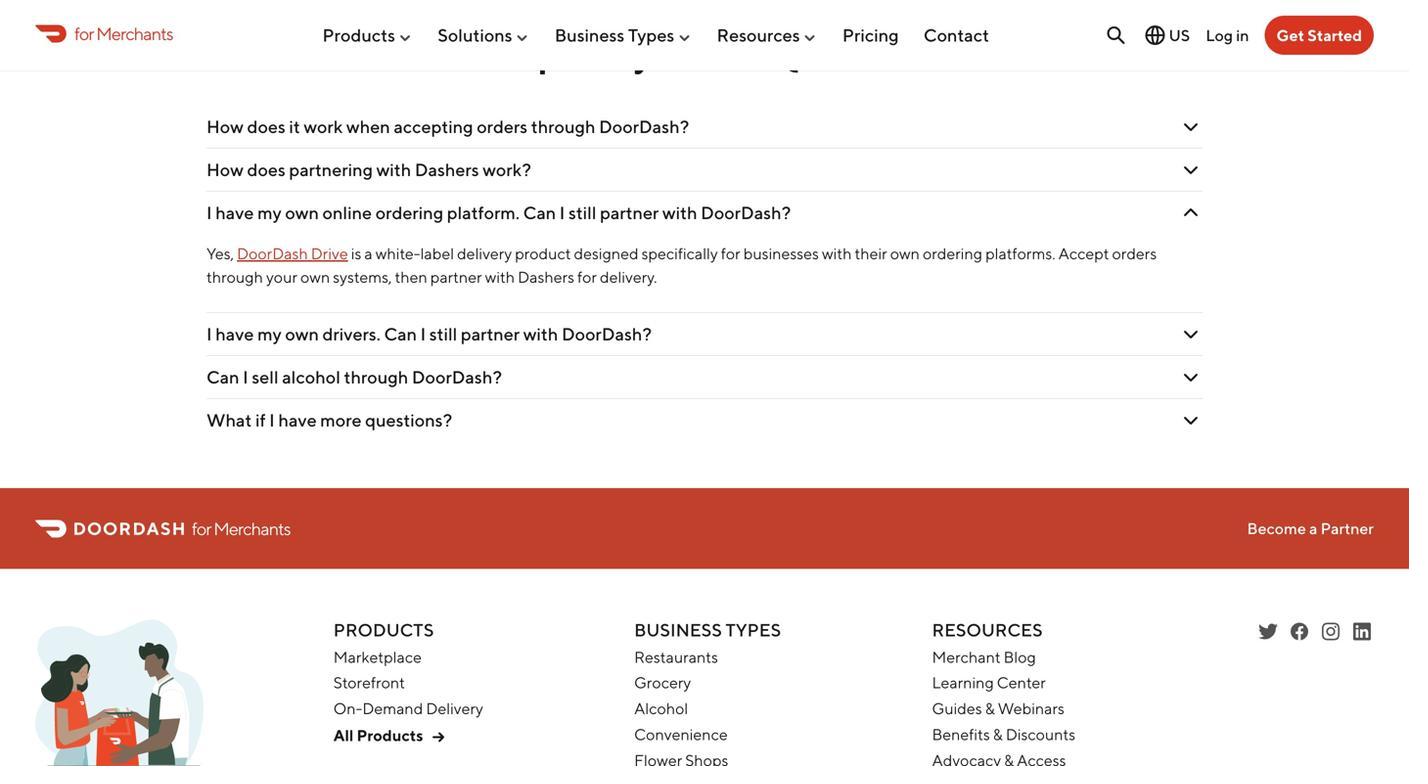 Task type: locate. For each thing, give the bounding box(es) containing it.
ordering
[[376, 202, 444, 223], [923, 244, 983, 263]]

1 vertical spatial through
[[206, 268, 263, 286]]

chevron down image
[[1179, 115, 1203, 139], [1179, 323, 1203, 346], [1179, 409, 1203, 432]]

0 vertical spatial chevron down image
[[1179, 158, 1203, 182]]

all products
[[334, 726, 423, 745]]

merchant
[[932, 648, 1001, 666]]

0 vertical spatial merchants
[[96, 23, 173, 44]]

1 vertical spatial business
[[634, 620, 722, 641]]

marketplace link
[[334, 648, 422, 666]]

1 vertical spatial can
[[384, 324, 417, 345]]

0 horizontal spatial merchants
[[96, 23, 173, 44]]

have right if
[[278, 410, 317, 431]]

guides
[[932, 699, 982, 718]]

1 vertical spatial ordering
[[923, 244, 983, 263]]

online
[[322, 202, 372, 223]]

0 vertical spatial resources
[[717, 25, 800, 46]]

for merchants
[[74, 23, 173, 44], [192, 518, 290, 539]]

doordash?
[[599, 116, 689, 137], [701, 202, 791, 223], [562, 324, 652, 345], [412, 367, 502, 388]]

2 vertical spatial through
[[344, 367, 408, 388]]

my for online
[[257, 202, 282, 223]]

does left partnering
[[247, 159, 286, 180]]

frequently
[[471, 33, 652, 75]]

0 horizontal spatial orders
[[477, 116, 528, 137]]

types
[[628, 25, 675, 46], [726, 620, 781, 641]]

1 vertical spatial merchants
[[214, 518, 290, 539]]

2 horizontal spatial can
[[523, 202, 556, 223]]

systems,
[[333, 268, 392, 286]]

1 how from the top
[[206, 116, 244, 137]]

0 vertical spatial does
[[247, 116, 286, 137]]

ordering up white-
[[376, 202, 444, 223]]

what
[[206, 410, 252, 431]]

arrow right image
[[426, 726, 450, 749]]

it
[[289, 116, 300, 137]]

2 how from the top
[[206, 159, 244, 180]]

1 horizontal spatial orders
[[1112, 244, 1157, 263]]

0 horizontal spatial ordering
[[376, 202, 444, 223]]

merchant blog learning center guides & webinars benefits & discounts
[[932, 648, 1076, 744]]

partner up designed
[[600, 202, 659, 223]]

a
[[364, 244, 373, 263], [1309, 519, 1318, 538]]

doordash for merchants image
[[35, 620, 204, 766]]

0 vertical spatial types
[[628, 25, 675, 46]]

2 horizontal spatial through
[[531, 116, 596, 137]]

have
[[215, 202, 254, 223], [215, 324, 254, 345], [278, 410, 317, 431]]

through up work? in the top left of the page
[[531, 116, 596, 137]]

partner down delivery
[[461, 324, 520, 345]]

3 chevron down image from the top
[[1179, 366, 1203, 389]]

does
[[247, 116, 286, 137], [247, 159, 286, 180]]

instagram link
[[1319, 620, 1343, 644]]

0 horizontal spatial still
[[429, 324, 457, 345]]

on-demand delivery link
[[334, 699, 483, 718]]

how
[[206, 116, 244, 137], [206, 159, 244, 180]]

0 vertical spatial business types
[[555, 25, 675, 46]]

more
[[320, 410, 362, 431]]

still up designed
[[569, 202, 597, 223]]

1 vertical spatial does
[[247, 159, 286, 180]]

products up marketplace
[[334, 620, 434, 641]]

own up doordash drive link
[[285, 202, 319, 223]]

my up the sell
[[257, 324, 282, 345]]

1 vertical spatial orders
[[1112, 244, 1157, 263]]

through down yes,
[[206, 268, 263, 286]]

partner
[[600, 202, 659, 223], [430, 268, 482, 286], [461, 324, 520, 345]]

through
[[531, 116, 596, 137], [206, 268, 263, 286], [344, 367, 408, 388]]

can right drivers.
[[384, 324, 417, 345]]

2 vertical spatial products
[[357, 726, 423, 745]]

0 vertical spatial have
[[215, 202, 254, 223]]

1 horizontal spatial business
[[634, 620, 722, 641]]

orders up work? in the top left of the page
[[477, 116, 528, 137]]

i
[[206, 202, 212, 223], [560, 202, 565, 223], [206, 324, 212, 345], [420, 324, 426, 345], [243, 367, 248, 388], [269, 410, 275, 431]]

1 vertical spatial my
[[257, 324, 282, 345]]

1 vertical spatial types
[[726, 620, 781, 641]]

1 horizontal spatial ordering
[[923, 244, 983, 263]]

can left the sell
[[206, 367, 239, 388]]

can up "product"
[[523, 202, 556, 223]]

2 chevron down image from the top
[[1179, 323, 1203, 346]]

delivery
[[426, 699, 483, 718]]

accept
[[1059, 244, 1109, 263]]

1 horizontal spatial dashers
[[518, 268, 574, 286]]

0 vertical spatial still
[[569, 202, 597, 223]]

with down delivery
[[485, 268, 515, 286]]

1 vertical spatial still
[[429, 324, 457, 345]]

twitter image
[[1257, 620, 1280, 644]]

business
[[555, 25, 625, 46], [634, 620, 722, 641]]

1 vertical spatial how
[[206, 159, 244, 180]]

restaurants
[[634, 648, 718, 666]]

yes, doordash drive
[[206, 244, 348, 263]]

get started button
[[1265, 16, 1374, 55]]

chevron down image for partner
[[1179, 323, 1203, 346]]

i right if
[[269, 410, 275, 431]]

does left it
[[247, 116, 286, 137]]

yes,
[[206, 244, 234, 263]]

resources
[[717, 25, 800, 46], [932, 620, 1043, 641]]

your
[[266, 268, 297, 286]]

a left partner on the right of page
[[1309, 519, 1318, 538]]

1 horizontal spatial merchants
[[214, 518, 290, 539]]

does for partnering
[[247, 159, 286, 180]]

all
[[334, 726, 354, 745]]

white-
[[376, 244, 420, 263]]

types inside business types link
[[628, 25, 675, 46]]

a inside is a white-label delivery product designed specifically for businesses with their own ordering platforms. accept orders through your own systems, then partner with dashers for delivery.
[[364, 244, 373, 263]]

my up doordash
[[257, 202, 282, 223]]

merchants
[[96, 23, 173, 44], [214, 518, 290, 539]]

contact
[[924, 25, 989, 46]]

storefront
[[334, 674, 405, 692]]

1 vertical spatial for merchants
[[192, 518, 290, 539]]

chevron down image
[[1179, 158, 1203, 182], [1179, 201, 1203, 225], [1179, 366, 1203, 389]]

how left it
[[206, 116, 244, 137]]

partner inside is a white-label delivery product designed specifically for businesses with their own ordering platforms. accept orders through your own systems, then partner with dashers for delivery.
[[430, 268, 482, 286]]

2 vertical spatial chevron down image
[[1179, 409, 1203, 432]]

instagram image
[[1319, 620, 1343, 644]]

2 chevron down image from the top
[[1179, 201, 1203, 225]]

0 vertical spatial partner
[[600, 202, 659, 223]]

1 does from the top
[[247, 116, 286, 137]]

1 vertical spatial a
[[1309, 519, 1318, 538]]

2 vertical spatial can
[[206, 367, 239, 388]]

products link
[[322, 17, 413, 53]]

business types
[[555, 25, 675, 46], [634, 620, 781, 641]]

i left the sell
[[243, 367, 248, 388]]

0 vertical spatial my
[[257, 202, 282, 223]]

partner down label
[[430, 268, 482, 286]]

0 vertical spatial for merchants
[[74, 23, 173, 44]]

own
[[285, 202, 319, 223], [890, 244, 920, 263], [300, 268, 330, 286], [285, 324, 319, 345]]

how does partnering with dashers work?
[[206, 159, 531, 180]]

0 horizontal spatial a
[[364, 244, 373, 263]]

benefits & discounts link
[[932, 725, 1076, 744]]

0 horizontal spatial dashers
[[415, 159, 479, 180]]

0 vertical spatial can
[[523, 202, 556, 223]]

ordering left the platforms.
[[923, 244, 983, 263]]

doordash? up businesses
[[701, 202, 791, 223]]

for
[[74, 23, 94, 44], [721, 244, 741, 263], [577, 268, 597, 286], [192, 518, 211, 539]]

0 vertical spatial business
[[555, 25, 625, 46]]

through down drivers.
[[344, 367, 408, 388]]

orders inside is a white-label delivery product designed specifically for businesses with their own ordering platforms. accept orders through your own systems, then partner with dashers for delivery.
[[1112, 244, 1157, 263]]

products up when
[[322, 25, 395, 46]]

have up yes,
[[215, 202, 254, 223]]

have up the sell
[[215, 324, 254, 345]]

still down label
[[429, 324, 457, 345]]

1 vertical spatial chevron down image
[[1179, 323, 1203, 346]]

1 vertical spatial partner
[[430, 268, 482, 286]]

0 vertical spatial a
[[364, 244, 373, 263]]

1 vertical spatial dashers
[[518, 268, 574, 286]]

pricing link
[[843, 17, 899, 53]]

is a white-label delivery product designed specifically for businesses with their own ordering platforms. accept orders through your own systems, then partner with dashers for delivery.
[[206, 244, 1157, 286]]

grocery
[[634, 674, 691, 692]]

0 vertical spatial products
[[322, 25, 395, 46]]

2 my from the top
[[257, 324, 282, 345]]

orders right accept
[[1112, 244, 1157, 263]]

0 horizontal spatial business
[[555, 25, 625, 46]]

& down guides & webinars link
[[993, 725, 1003, 744]]

still
[[569, 202, 597, 223], [429, 324, 457, 345]]

delivery.
[[600, 268, 657, 286]]

dashers
[[415, 159, 479, 180], [518, 268, 574, 286]]

with
[[376, 159, 411, 180], [662, 202, 697, 223], [822, 244, 852, 263], [485, 268, 515, 286], [523, 324, 558, 345]]

0 horizontal spatial types
[[628, 25, 675, 46]]

0 vertical spatial how
[[206, 116, 244, 137]]

1 horizontal spatial a
[[1309, 519, 1318, 538]]

a right is
[[364, 244, 373, 263]]

platforms.
[[986, 244, 1056, 263]]

how up yes,
[[206, 159, 244, 180]]

0 vertical spatial chevron down image
[[1179, 115, 1203, 139]]

1 vertical spatial &
[[993, 725, 1003, 744]]

& down the learning center link
[[985, 699, 995, 718]]

1 chevron down image from the top
[[1179, 158, 1203, 182]]

1 my from the top
[[257, 202, 282, 223]]

1 vertical spatial chevron down image
[[1179, 201, 1203, 225]]

how for how does partnering with dashers work?
[[206, 159, 244, 180]]

2 does from the top
[[247, 159, 286, 180]]

2 vertical spatial chevron down image
[[1179, 366, 1203, 389]]

1 vertical spatial resources
[[932, 620, 1043, 641]]

dashers down "product"
[[518, 268, 574, 286]]

grocery link
[[634, 674, 691, 692]]

drive
[[311, 244, 348, 263]]

1 vertical spatial have
[[215, 324, 254, 345]]

products down demand
[[357, 726, 423, 745]]

pricing
[[843, 25, 899, 46]]

guides & webinars link
[[932, 699, 1065, 718]]

doordash? down business types link at the top left of page
[[599, 116, 689, 137]]

products
[[322, 25, 395, 46], [334, 620, 434, 641], [357, 726, 423, 745]]

1 chevron down image from the top
[[1179, 115, 1203, 139]]

0 horizontal spatial through
[[206, 268, 263, 286]]

on-
[[334, 699, 362, 718]]

2 vertical spatial have
[[278, 410, 317, 431]]

dashers down "how does it work when accepting orders through doordash?"
[[415, 159, 479, 180]]



Task type: vqa. For each thing, say whether or not it's contained in the screenshot.
ncr,
no



Task type: describe. For each thing, give the bounding box(es) containing it.
accepting
[[394, 116, 473, 137]]

linkedin link
[[1351, 620, 1374, 644]]

3 chevron down image from the top
[[1179, 409, 1203, 432]]

what if i have more questions?
[[206, 410, 452, 431]]

doordash
[[237, 244, 308, 263]]

chevron down image for how does partnering with dashers work?
[[1179, 158, 1203, 182]]

benefits
[[932, 725, 990, 744]]

when
[[346, 116, 390, 137]]

0 vertical spatial &
[[985, 699, 995, 718]]

drivers.
[[322, 324, 381, 345]]

i have my own drivers. can i still partner with doordash?
[[206, 324, 652, 345]]

log in link
[[1206, 26, 1249, 44]]

restaurants link
[[634, 648, 718, 666]]

dashers inside is a white-label delivery product designed specifically for businesses with their own ordering platforms. accept orders through your own systems, then partner with dashers for delivery.
[[518, 268, 574, 286]]

solutions
[[438, 25, 512, 46]]

alcohol link
[[634, 699, 688, 718]]

does for it
[[247, 116, 286, 137]]

1 horizontal spatial still
[[569, 202, 597, 223]]

doordash? down i have my own drivers. can i still partner with doordash?
[[412, 367, 502, 388]]

started
[[1308, 26, 1362, 45]]

with down when
[[376, 159, 411, 180]]

if
[[255, 410, 266, 431]]

for merchants link
[[35, 20, 173, 47]]

through inside is a white-label delivery product designed specifically for businesses with their own ordering platforms. accept orders through your own systems, then partner with dashers for delivery.
[[206, 268, 263, 286]]

label
[[420, 244, 454, 263]]

i down yes,
[[206, 324, 212, 345]]

doordash? down delivery.
[[562, 324, 652, 345]]

resources link
[[717, 17, 818, 53]]

i up "product"
[[560, 202, 565, 223]]

storefront link
[[334, 674, 405, 692]]

work
[[304, 116, 343, 137]]

merchant blog link
[[932, 648, 1036, 666]]

get
[[1277, 26, 1305, 45]]

can i sell alcohol through doordash?
[[206, 367, 502, 388]]

0 vertical spatial orders
[[477, 116, 528, 137]]

sell
[[252, 367, 279, 388]]

a for become
[[1309, 519, 1318, 538]]

learning center link
[[932, 674, 1046, 692]]

marketplace storefront on-demand delivery
[[334, 648, 483, 718]]

questions?
[[365, 410, 452, 431]]

own up alcohol
[[285, 324, 319, 345]]

marketplace
[[334, 648, 422, 666]]

0 vertical spatial dashers
[[415, 159, 479, 180]]

is
[[351, 244, 361, 263]]

chevron down image for can i sell alcohol through doordash?
[[1179, 366, 1203, 389]]

ordering inside is a white-label delivery product designed specifically for businesses with their own ordering platforms. accept orders through your own systems, then partner with dashers for delivery.
[[923, 244, 983, 263]]

frequently asked questions
[[471, 33, 939, 75]]

their
[[855, 244, 887, 263]]

become
[[1247, 519, 1306, 538]]

linkedin image
[[1351, 620, 1374, 644]]

1 horizontal spatial resources
[[932, 620, 1043, 641]]

webinars
[[998, 699, 1065, 718]]

product
[[515, 244, 571, 263]]

how does it work when accepting orders through doordash?
[[206, 116, 689, 137]]

asked
[[659, 33, 762, 75]]

i up yes,
[[206, 202, 212, 223]]

become a partner link
[[1247, 519, 1374, 538]]

0 horizontal spatial can
[[206, 367, 239, 388]]

blog
[[1004, 648, 1036, 666]]

questions
[[769, 33, 939, 75]]

log in
[[1206, 26, 1249, 44]]

discounts
[[1006, 725, 1076, 744]]

solutions link
[[438, 17, 530, 53]]

delivery
[[457, 244, 512, 263]]

convenience
[[634, 725, 728, 744]]

0 vertical spatial ordering
[[376, 202, 444, 223]]

own down drive
[[300, 268, 330, 286]]

facebook link
[[1288, 620, 1311, 644]]

1 vertical spatial products
[[334, 620, 434, 641]]

contact link
[[924, 17, 989, 53]]

restaurants grocery alcohol convenience
[[634, 648, 728, 744]]

globe line image
[[1144, 23, 1167, 47]]

merchants inside for merchants link
[[96, 23, 173, 44]]

1 vertical spatial business types
[[634, 620, 781, 641]]

my for drivers.
[[257, 324, 282, 345]]

have for i have my own drivers. can i still partner with doordash?
[[215, 324, 254, 345]]

partnering
[[289, 159, 373, 180]]

own right their
[[890, 244, 920, 263]]

a for is
[[364, 244, 373, 263]]

twitter link
[[1257, 620, 1280, 644]]

alcohol
[[634, 699, 688, 718]]

alcohol
[[282, 367, 340, 388]]

learning
[[932, 674, 994, 692]]

chevron down image for doordash?
[[1179, 115, 1203, 139]]

with up specifically
[[662, 202, 697, 223]]

convenience link
[[634, 725, 728, 744]]

1 horizontal spatial types
[[726, 620, 781, 641]]

businesses
[[744, 244, 819, 263]]

designed
[[574, 244, 639, 263]]

partner
[[1321, 519, 1374, 538]]

log
[[1206, 26, 1233, 44]]

in
[[1236, 26, 1249, 44]]

demand
[[362, 699, 423, 718]]

with left their
[[822, 244, 852, 263]]

1 horizontal spatial can
[[384, 324, 417, 345]]

platform.
[[447, 202, 520, 223]]

0 horizontal spatial resources
[[717, 25, 800, 46]]

how for how does it work when accepting orders through doordash?
[[206, 116, 244, 137]]

products inside products link
[[322, 25, 395, 46]]

i have my own online ordering platform. can i still partner with doordash?
[[206, 202, 791, 223]]

chevron down image for i have my own online ordering platform. can i still partner with doordash?
[[1179, 201, 1203, 225]]

0 horizontal spatial for merchants
[[74, 23, 173, 44]]

get started
[[1277, 26, 1362, 45]]

doordash drive link
[[237, 244, 348, 263]]

then
[[395, 268, 427, 286]]

specifically
[[642, 244, 718, 263]]

facebook image
[[1288, 620, 1311, 644]]

i down "then"
[[420, 324, 426, 345]]

center
[[997, 674, 1046, 692]]

1 horizontal spatial through
[[344, 367, 408, 388]]

1 horizontal spatial for merchants
[[192, 518, 290, 539]]

0 vertical spatial through
[[531, 116, 596, 137]]

become a partner
[[1247, 519, 1374, 538]]

with down "product"
[[523, 324, 558, 345]]

work?
[[483, 159, 531, 180]]

2 vertical spatial partner
[[461, 324, 520, 345]]

business inside business types link
[[555, 25, 625, 46]]

business types link
[[555, 17, 692, 53]]

have for i have my own online ordering platform. can i still partner with doordash?
[[215, 202, 254, 223]]



